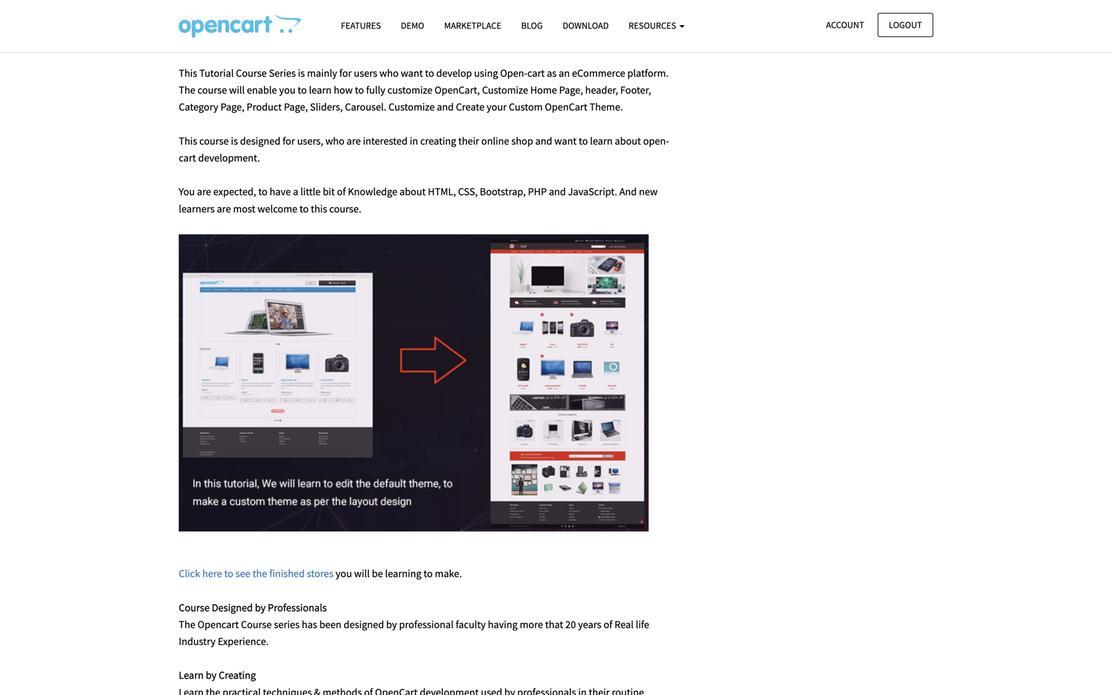 Task type: locate. For each thing, give the bounding box(es) containing it.
the up category at top
[[179, 84, 196, 97]]

by left the "professional" at the left of page
[[386, 618, 397, 631]]

footer,
[[621, 84, 651, 97]]

cart
[[528, 67, 545, 80], [179, 151, 196, 165]]

expected,
[[213, 185, 256, 198]]

1 the from the top
[[179, 84, 196, 97]]

0 horizontal spatial of
[[337, 185, 346, 198]]

how
[[334, 84, 353, 97]]

1 the from the top
[[253, 33, 267, 46]]

this
[[311, 202, 327, 215]]

designed down product
[[240, 134, 281, 148]]

1 horizontal spatial by
[[255, 601, 266, 615]]

learn inside this tutorial course series is mainly for users who want to develop using open-cart as an ecommerce platform. the course will enable you to learn how to fully customize opencart, customize home page, header, footer, category page, product page, sliders, carousel. customize and create your custom opencart theme.
[[309, 84, 332, 97]]

1 vertical spatial you
[[336, 567, 352, 581]]

new
[[639, 185, 658, 198]]

1 horizontal spatial cart
[[528, 67, 545, 80]]

course up enable
[[236, 67, 267, 80]]

0 vertical spatial see
[[236, 33, 251, 46]]

2 this from the top
[[179, 134, 197, 148]]

1 horizontal spatial will
[[354, 567, 370, 581]]

1 finished from the top
[[269, 33, 305, 46]]

finished up the series
[[269, 33, 305, 46]]

for up how
[[340, 67, 352, 80]]

0 horizontal spatial will
[[229, 84, 245, 97]]

1 horizontal spatial are
[[217, 202, 231, 215]]

1 horizontal spatial who
[[380, 67, 399, 80]]

0 horizontal spatial is
[[231, 134, 238, 148]]

see
[[236, 33, 251, 46], [236, 567, 251, 581]]

1 vertical spatial by
[[386, 618, 397, 631]]

cart left as
[[528, 67, 545, 80]]

0 horizontal spatial learn
[[309, 84, 332, 97]]

0 horizontal spatial for
[[283, 134, 295, 148]]

designed
[[240, 134, 281, 148], [344, 618, 384, 631]]

0 vertical spatial you
[[279, 84, 296, 97]]

have
[[270, 185, 291, 198]]

cart inside this course is designed for users, who are interested in creating their online shop and want to learn about open- cart development.
[[179, 151, 196, 165]]

1 see from the top
[[236, 33, 251, 46]]

you inside this tutorial course series is mainly for users who want to develop using open-cart as an ecommerce platform. the course will enable you to learn how to fully customize opencart, customize home page, header, footer, category page, product page, sliders, carousel. customize and create your custom opencart theme.
[[279, 84, 296, 97]]

1 vertical spatial the
[[179, 618, 196, 631]]

has
[[302, 618, 317, 631]]

0 horizontal spatial you
[[279, 84, 296, 97]]

2 horizontal spatial are
[[347, 134, 361, 148]]

opencart
[[545, 100, 588, 114]]

be
[[372, 567, 383, 581]]

1 vertical spatial and
[[536, 134, 553, 148]]

0 vertical spatial learn
[[309, 84, 332, 97]]

platform.
[[628, 67, 669, 80]]

this for this tutorial course series is mainly for users who want to develop using open-cart as an ecommerce platform. the course will enable you to learn how to fully customize opencart, customize home page, header, footer, category page, product page, sliders, carousel. customize and create your custom opencart theme.
[[179, 67, 197, 80]]

2 the from the top
[[179, 618, 196, 631]]

here up 'designed'
[[202, 567, 222, 581]]

0 horizontal spatial designed
[[240, 134, 281, 148]]

1 horizontal spatial for
[[340, 67, 352, 80]]

2 vertical spatial and
[[549, 185, 566, 198]]

click here to see the finished stores you will be learning to make.
[[179, 567, 462, 581]]

development.
[[198, 151, 260, 165]]

page, left sliders,
[[284, 100, 308, 114]]

0 vertical spatial for
[[340, 67, 352, 80]]

0 vertical spatial who
[[380, 67, 399, 80]]

learners
[[179, 202, 215, 215]]

0 vertical spatial click here to see the finished stores link
[[179, 33, 334, 46]]

is inside this tutorial course series is mainly for users who want to develop using open-cart as an ecommerce platform. the course will enable you to learn how to fully customize opencart, customize home page, header, footer, category page, product page, sliders, carousel. customize and create your custom opencart theme.
[[298, 67, 305, 80]]

resources link
[[619, 14, 695, 37]]

click up opencart
[[179, 567, 200, 581]]

2 horizontal spatial page,
[[559, 84, 583, 97]]

2 finished from the top
[[269, 567, 305, 581]]

stores
[[307, 33, 334, 46], [307, 567, 334, 581]]

online
[[482, 134, 510, 148]]

0 vertical spatial are
[[347, 134, 361, 148]]

little
[[301, 185, 321, 198]]

about
[[615, 134, 641, 148], [400, 185, 426, 198]]

and right php
[[549, 185, 566, 198]]

account
[[827, 19, 865, 31]]

1 horizontal spatial is
[[298, 67, 305, 80]]

1 vertical spatial of
[[604, 618, 613, 631]]

1 horizontal spatial want
[[555, 134, 577, 148]]

here for click here to see the finished stores
[[202, 33, 222, 46]]

to left "develop"
[[425, 67, 434, 80]]

for
[[340, 67, 352, 80], [283, 134, 295, 148]]

open-
[[644, 134, 670, 148]]

professionals
[[268, 601, 327, 615]]

course up experience. at the left bottom
[[241, 618, 272, 631]]

this left tutorial
[[179, 67, 197, 80]]

click here to see the finished stores link up 'designed'
[[179, 567, 334, 581]]

1 vertical spatial this
[[179, 134, 197, 148]]

0 vertical spatial course
[[198, 84, 227, 97]]

0 horizontal spatial cart
[[179, 151, 196, 165]]

2 here from the top
[[202, 567, 222, 581]]

will left enable
[[229, 84, 245, 97]]

are right you
[[197, 185, 211, 198]]

you left be
[[336, 567, 352, 581]]

learn
[[309, 84, 332, 97], [590, 134, 613, 148]]

1 vertical spatial for
[[283, 134, 295, 148]]

customize down customize
[[389, 100, 435, 114]]

0 horizontal spatial about
[[400, 185, 426, 198]]

are down expected,
[[217, 202, 231, 215]]

resources
[[629, 20, 679, 31]]

2 click from the top
[[179, 567, 200, 581]]

this
[[179, 67, 197, 80], [179, 134, 197, 148]]

learn down mainly on the left of the page
[[309, 84, 332, 97]]

0 vertical spatial and
[[437, 100, 454, 114]]

opencart - opencart 3 development masterclass image
[[179, 14, 301, 38]]

want up customize
[[401, 67, 423, 80]]

1 vertical spatial learn
[[590, 134, 613, 148]]

blog link
[[512, 14, 553, 37]]

1 horizontal spatial you
[[336, 567, 352, 581]]

marketplace link
[[434, 14, 512, 37]]

of right bit
[[337, 185, 346, 198]]

of left the real
[[604, 618, 613, 631]]

series
[[269, 67, 296, 80]]

by right 'designed'
[[255, 601, 266, 615]]

cart up you
[[179, 151, 196, 165]]

the up 'designed'
[[253, 567, 267, 581]]

1 vertical spatial are
[[197, 185, 211, 198]]

stores up professionals
[[307, 567, 334, 581]]

0 vertical spatial about
[[615, 134, 641, 148]]

the up industry on the left of page
[[179, 618, 196, 631]]

1 vertical spatial course
[[179, 601, 210, 615]]

learn down theme. at the top of the page
[[590, 134, 613, 148]]

0 vertical spatial course
[[236, 67, 267, 80]]

the for click here to see the finished stores
[[253, 33, 267, 46]]

about left html, on the left
[[400, 185, 426, 198]]

0 vertical spatial finished
[[269, 33, 305, 46]]

course.
[[330, 202, 362, 215]]

click up tutorial
[[179, 33, 200, 46]]

sliders,
[[310, 100, 343, 114]]

2 horizontal spatial by
[[386, 618, 397, 631]]

click
[[179, 33, 200, 46], [179, 567, 200, 581]]

1 click from the top
[[179, 33, 200, 46]]

who right users, at top
[[326, 134, 345, 148]]

for left users, at top
[[283, 134, 295, 148]]

and inside this course is designed for users, who are interested in creating their online shop and want to learn about open- cart development.
[[536, 134, 553, 148]]

course
[[198, 84, 227, 97], [199, 134, 229, 148]]

stores for click here to see the finished stores you will be learning to make.
[[307, 567, 334, 581]]

1 vertical spatial who
[[326, 134, 345, 148]]

is inside this course is designed for users, who are interested in creating their online shop and want to learn about open- cart development.
[[231, 134, 238, 148]]

real
[[615, 618, 634, 631]]

and down opencart,
[[437, 100, 454, 114]]

the
[[179, 84, 196, 97], [179, 618, 196, 631]]

course down tutorial
[[198, 84, 227, 97]]

page, up 'opencart'
[[559, 84, 583, 97]]

0 vertical spatial want
[[401, 67, 423, 80]]

0 vertical spatial this
[[179, 67, 197, 80]]

1 vertical spatial is
[[231, 134, 238, 148]]

to left this
[[300, 202, 309, 215]]

stores for click here to see the finished stores
[[307, 33, 334, 46]]

as
[[547, 67, 557, 80]]

tutorial
[[199, 67, 234, 80]]

0 horizontal spatial are
[[197, 185, 211, 198]]

1 vertical spatial see
[[236, 567, 251, 581]]

course up opencart
[[179, 601, 210, 615]]

1 vertical spatial about
[[400, 185, 426, 198]]

page, left product
[[221, 100, 245, 114]]

1 vertical spatial click
[[179, 567, 200, 581]]

is
[[298, 67, 305, 80], [231, 134, 238, 148]]

this down category at top
[[179, 134, 197, 148]]

finished for click here to see the finished stores you will be learning to make.
[[269, 567, 305, 581]]

to down 'opencart'
[[579, 134, 588, 148]]

1 vertical spatial want
[[555, 134, 577, 148]]

css,
[[458, 185, 478, 198]]

and right shop
[[536, 134, 553, 148]]

here for click here to see the finished stores you will be learning to make.
[[202, 567, 222, 581]]

1 here from the top
[[202, 33, 222, 46]]

0 horizontal spatial by
[[206, 669, 217, 682]]

who up fully
[[380, 67, 399, 80]]

1 vertical spatial click here to see the finished stores link
[[179, 567, 334, 581]]

is right the series
[[298, 67, 305, 80]]

click here to see the finished stores link
[[179, 33, 334, 46], [179, 567, 334, 581]]

1 horizontal spatial learn
[[590, 134, 613, 148]]

interested
[[363, 134, 408, 148]]

0 horizontal spatial who
[[326, 134, 345, 148]]

for inside this course is designed for users, who are interested in creating their online shop and want to learn about open- cart development.
[[283, 134, 295, 148]]

1 vertical spatial designed
[[344, 618, 384, 631]]

to
[[224, 33, 234, 46], [425, 67, 434, 80], [298, 84, 307, 97], [355, 84, 364, 97], [579, 134, 588, 148], [258, 185, 268, 198], [300, 202, 309, 215], [224, 567, 234, 581], [424, 567, 433, 581]]

0 vertical spatial stores
[[307, 33, 334, 46]]

the
[[253, 33, 267, 46], [253, 567, 267, 581]]

are left interested
[[347, 134, 361, 148]]

stores up mainly on the left of the page
[[307, 33, 334, 46]]

page,
[[559, 84, 583, 97], [221, 100, 245, 114], [284, 100, 308, 114]]

of
[[337, 185, 346, 198], [604, 618, 613, 631]]

here up tutorial
[[202, 33, 222, 46]]

of inside you are expected, to have a little bit of knowledge about html, css, bootstrap, php and javascript. and new learners are most welcome to this course.
[[337, 185, 346, 198]]

0 vertical spatial click
[[179, 33, 200, 46]]

1 vertical spatial finished
[[269, 567, 305, 581]]

0 horizontal spatial want
[[401, 67, 423, 80]]

0 vertical spatial cart
[[528, 67, 545, 80]]

see up enable
[[236, 33, 251, 46]]

1 vertical spatial the
[[253, 567, 267, 581]]

designed inside this course is designed for users, who are interested in creating their online shop and want to learn about open- cart development.
[[240, 134, 281, 148]]

1 horizontal spatial about
[[615, 134, 641, 148]]

learn
[[179, 669, 204, 682]]

will left be
[[354, 567, 370, 581]]

1 vertical spatial will
[[354, 567, 370, 581]]

see up 'designed'
[[236, 567, 251, 581]]

download link
[[553, 14, 619, 37]]

course
[[236, 67, 267, 80], [179, 601, 210, 615], [241, 618, 272, 631]]

1 this from the top
[[179, 67, 197, 80]]

is up development.
[[231, 134, 238, 148]]

you down the series
[[279, 84, 296, 97]]

0 vertical spatial will
[[229, 84, 245, 97]]

category
[[179, 100, 218, 114]]

1 horizontal spatial customize
[[482, 84, 528, 97]]

you
[[279, 84, 296, 97], [336, 567, 352, 581]]

blog
[[521, 20, 543, 31]]

finished up professionals
[[269, 567, 305, 581]]

course up development.
[[199, 134, 229, 148]]

bootstrap,
[[480, 185, 526, 198]]

customize up your
[[482, 84, 528, 97]]

having
[[488, 618, 518, 631]]

0 vertical spatial here
[[202, 33, 222, 46]]

0 vertical spatial designed
[[240, 134, 281, 148]]

1 horizontal spatial of
[[604, 618, 613, 631]]

1 vertical spatial course
[[199, 134, 229, 148]]

about left open-
[[615, 134, 641, 148]]

by right 'learn'
[[206, 669, 217, 682]]

0 vertical spatial by
[[255, 601, 266, 615]]

for inside this tutorial course series is mainly for users who want to develop using open-cart as an ecommerce platform. the course will enable you to learn how to fully customize opencart, customize home page, header, footer, category page, product page, sliders, carousel. customize and create your custom opencart theme.
[[340, 67, 352, 80]]

0 vertical spatial the
[[179, 84, 196, 97]]

learn inside this course is designed for users, who are interested in creating their online shop and want to learn about open- cart development.
[[590, 134, 613, 148]]

their
[[459, 134, 480, 148]]

1 vertical spatial cart
[[179, 151, 196, 165]]

to left "make."
[[424, 567, 433, 581]]

want down 'opencart'
[[555, 134, 577, 148]]

creating
[[420, 134, 457, 148]]

1 horizontal spatial designed
[[344, 618, 384, 631]]

1 vertical spatial here
[[202, 567, 222, 581]]

mainly
[[307, 67, 337, 80]]

the inside this tutorial course series is mainly for users who want to develop using open-cart as an ecommerce platform. the course will enable you to learn how to fully customize opencart, customize home page, header, footer, category page, product page, sliders, carousel. customize and create your custom opencart theme.
[[179, 84, 196, 97]]

2 see from the top
[[236, 567, 251, 581]]

2 the from the top
[[253, 567, 267, 581]]

0 vertical spatial the
[[253, 33, 267, 46]]

want
[[401, 67, 423, 80], [555, 134, 577, 148]]

0 vertical spatial of
[[337, 185, 346, 198]]

2 stores from the top
[[307, 567, 334, 581]]

1 vertical spatial stores
[[307, 567, 334, 581]]

0 horizontal spatial customize
[[389, 100, 435, 114]]

here
[[202, 33, 222, 46], [202, 567, 222, 581]]

the up enable
[[253, 33, 267, 46]]

0 vertical spatial is
[[298, 67, 305, 80]]

this inside this tutorial course series is mainly for users who want to develop using open-cart as an ecommerce platform. the course will enable you to learn how to fully customize opencart, customize home page, header, footer, category page, product page, sliders, carousel. customize and create your custom opencart theme.
[[179, 67, 197, 80]]

1 stores from the top
[[307, 33, 334, 46]]

click here to see the finished stores link up the series
[[179, 33, 334, 46]]

this inside this course is designed for users, who are interested in creating their online shop and want to learn about open- cart development.
[[179, 134, 197, 148]]

designed right been
[[344, 618, 384, 631]]

html,
[[428, 185, 456, 198]]



Task type: describe. For each thing, give the bounding box(es) containing it.
of inside course designed by professionals the opencart course series has been designed by professional faculty having more that 20 years of real life industry experience.
[[604, 618, 613, 631]]

click here to see the finished stores
[[179, 33, 334, 46]]

and inside you are expected, to have a little bit of knowledge about html, css, bootstrap, php and javascript. and new learners are most welcome to this course.
[[549, 185, 566, 198]]

see for click here to see the finished stores you will be learning to make.
[[236, 567, 251, 581]]

finished for click here to see the finished stores
[[269, 33, 305, 46]]

1 click here to see the finished stores link from the top
[[179, 33, 334, 46]]

using
[[474, 67, 498, 80]]

enable
[[247, 84, 277, 97]]

the for click here to see the finished stores you will be learning to make.
[[253, 567, 267, 581]]

this tutorial course series is mainly for users who want to develop using open-cart as an ecommerce platform. the course will enable you to learn how to fully customize opencart, customize home page, header, footer, category page, product page, sliders, carousel. customize and create your custom opencart theme.
[[179, 67, 669, 114]]

2 vertical spatial are
[[217, 202, 231, 215]]

ecommerce
[[572, 67, 626, 80]]

and inside this tutorial course series is mainly for users who want to develop using open-cart as an ecommerce platform. the course will enable you to learn how to fully customize opencart, customize home page, header, footer, category page, product page, sliders, carousel. customize and create your custom opencart theme.
[[437, 100, 454, 114]]

the inside course designed by professionals the opencart course series has been designed by professional faculty having more that 20 years of real life industry experience.
[[179, 618, 196, 631]]

been
[[320, 618, 342, 631]]

20
[[566, 618, 576, 631]]

welcome
[[258, 202, 298, 215]]

you
[[179, 185, 195, 198]]

will inside this tutorial course series is mainly for users who want to develop using open-cart as an ecommerce platform. the course will enable you to learn how to fully customize opencart, customize home page, header, footer, category page, product page, sliders, carousel. customize and create your custom opencart theme.
[[229, 84, 245, 97]]

2 click here to see the finished stores link from the top
[[179, 567, 334, 581]]

javascript.
[[568, 185, 618, 198]]

life
[[636, 618, 650, 631]]

to up 'designed'
[[224, 567, 234, 581]]

are inside this course is designed for users, who are interested in creating their online shop and want to learn about open- cart development.
[[347, 134, 361, 148]]

you are expected, to have a little bit of knowledge about html, css, bootstrap, php and javascript. and new learners are most welcome to this course.
[[179, 185, 658, 215]]

course inside this tutorial course series is mainly for users who want to develop using open-cart as an ecommerce platform. the course will enable you to learn how to fully customize opencart, customize home page, header, footer, category page, product page, sliders, carousel. customize and create your custom opencart theme.
[[198, 84, 227, 97]]

who inside this tutorial course series is mainly for users who want to develop using open-cart as an ecommerce platform. the course will enable you to learn how to fully customize opencart, customize home page, header, footer, category page, product page, sliders, carousel. customize and create your custom opencart theme.
[[380, 67, 399, 80]]

course inside this course is designed for users, who are interested in creating their online shop and want to learn about open- cart development.
[[199, 134, 229, 148]]

to inside this course is designed for users, who are interested in creating their online shop and want to learn about open- cart development.
[[579, 134, 588, 148]]

designed inside course designed by professionals the opencart course series has been designed by professional faculty having more that 20 years of real life industry experience.
[[344, 618, 384, 631]]

about inside this course is designed for users, who are interested in creating their online shop and want to learn about open- cart development.
[[615, 134, 641, 148]]

this course is designed for users, who are interested in creating their online shop and want to learn about open- cart development.
[[179, 134, 670, 165]]

that
[[546, 618, 564, 631]]

see for click here to see the finished stores
[[236, 33, 251, 46]]

about inside you are expected, to have a little bit of knowledge about html, css, bootstrap, php and javascript. and new learners are most welcome to this course.
[[400, 185, 426, 198]]

custom
[[509, 100, 543, 114]]

and
[[620, 185, 637, 198]]

who inside this course is designed for users, who are interested in creating their online shop and want to learn about open- cart development.
[[326, 134, 345, 148]]

creating
[[219, 669, 256, 682]]

download
[[563, 20, 609, 31]]

customize
[[388, 84, 433, 97]]

cart inside this tutorial course series is mainly for users who want to develop using open-cart as an ecommerce platform. the course will enable you to learn how to fully customize opencart, customize home page, header, footer, category page, product page, sliders, carousel. customize and create your custom opencart theme.
[[528, 67, 545, 80]]

series
[[274, 618, 300, 631]]

click for click here to see the finished stores
[[179, 33, 200, 46]]

a
[[293, 185, 298, 198]]

industry
[[179, 635, 216, 648]]

logout
[[889, 19, 923, 31]]

demo
[[401, 20, 425, 31]]

faculty
[[456, 618, 486, 631]]

opencart
[[198, 618, 239, 631]]

1 vertical spatial customize
[[389, 100, 435, 114]]

carousel.
[[345, 100, 387, 114]]

learn by creating
[[179, 669, 256, 682]]

features
[[341, 20, 381, 31]]

demo link
[[391, 14, 434, 37]]

an
[[559, 67, 570, 80]]

designed
[[212, 601, 253, 615]]

to left have
[[258, 185, 268, 198]]

this for this course is designed for users, who are interested in creating their online shop and want to learn about open- cart development.
[[179, 134, 197, 148]]

click for click here to see the finished stores you will be learning to make.
[[179, 567, 200, 581]]

your
[[487, 100, 507, 114]]

professional
[[399, 618, 454, 631]]

to up tutorial
[[224, 33, 234, 46]]

course inside this tutorial course series is mainly for users who want to develop using open-cart as an ecommerce platform. the course will enable you to learn how to fully customize opencart, customize home page, header, footer, category page, product page, sliders, carousel. customize and create your custom opencart theme.
[[236, 67, 267, 80]]

product
[[247, 100, 282, 114]]

develop
[[437, 67, 472, 80]]

shop
[[512, 134, 533, 148]]

1 horizontal spatial page,
[[284, 100, 308, 114]]

years
[[578, 618, 602, 631]]

theme.
[[590, 100, 623, 114]]

0 vertical spatial customize
[[482, 84, 528, 97]]

experience.
[[218, 635, 269, 648]]

2 vertical spatial course
[[241, 618, 272, 631]]

knowledge
[[348, 185, 398, 198]]

home
[[531, 84, 557, 97]]

php
[[528, 185, 547, 198]]

2 vertical spatial by
[[206, 669, 217, 682]]

bit
[[323, 185, 335, 198]]

learning
[[385, 567, 422, 581]]

open-
[[500, 67, 528, 80]]

to right how
[[355, 84, 364, 97]]

in
[[410, 134, 418, 148]]

features link
[[331, 14, 391, 37]]

fully
[[366, 84, 386, 97]]

marketplace
[[444, 20, 502, 31]]

opencart,
[[435, 84, 480, 97]]

0 horizontal spatial page,
[[221, 100, 245, 114]]

to right enable
[[298, 84, 307, 97]]

want inside this tutorial course series is mainly for users who want to develop using open-cart as an ecommerce platform. the course will enable you to learn how to fully customize opencart, customize home page, header, footer, category page, product page, sliders, carousel. customize and create your custom opencart theme.
[[401, 67, 423, 80]]

make.
[[435, 567, 462, 581]]

users,
[[297, 134, 323, 148]]

header,
[[586, 84, 619, 97]]

create
[[456, 100, 485, 114]]

most
[[233, 202, 256, 215]]

users
[[354, 67, 378, 80]]

course designed by professionals the opencart course series has been designed by professional faculty having more that 20 years of real life industry experience.
[[179, 601, 650, 648]]

account link
[[815, 13, 876, 37]]

want inside this course is designed for users, who are interested in creating their online shop and want to learn about open- cart development.
[[555, 134, 577, 148]]

more
[[520, 618, 543, 631]]

logout link
[[878, 13, 934, 37]]



Task type: vqa. For each thing, say whether or not it's contained in the screenshot.
the top Set
no



